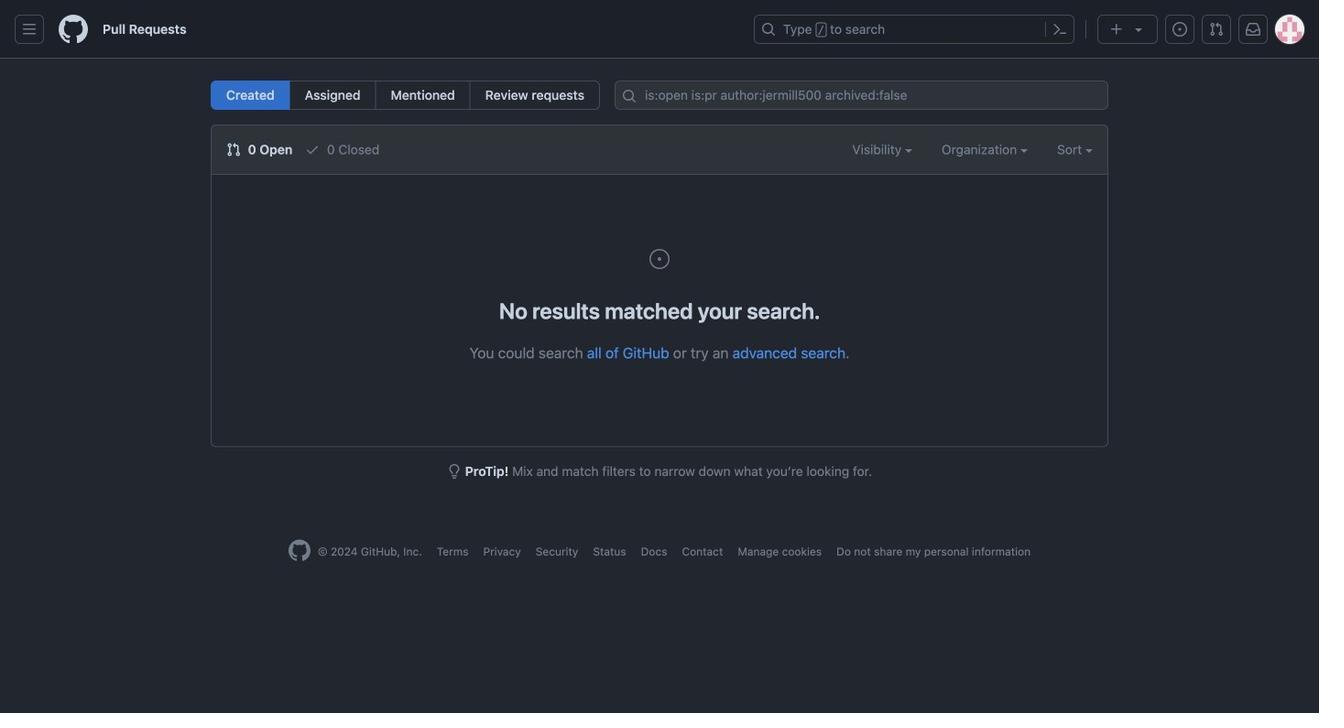 Task type: locate. For each thing, give the bounding box(es) containing it.
homepage image
[[288, 540, 310, 562]]

Issues search field
[[615, 81, 1108, 110]]

Search all issues text field
[[615, 81, 1108, 110]]

1 horizontal spatial git pull request image
[[1209, 22, 1224, 37]]

plus image
[[1109, 22, 1124, 37]]

pull requests element
[[211, 81, 600, 110]]

triangle down image
[[1131, 22, 1146, 37]]

light bulb image
[[447, 464, 462, 479]]

1 vertical spatial git pull request image
[[226, 142, 241, 157]]

git pull request image
[[1209, 22, 1224, 37], [226, 142, 241, 157]]

0 horizontal spatial git pull request image
[[226, 142, 241, 157]]

0 vertical spatial git pull request image
[[1209, 22, 1224, 37]]

git pull request image left check image
[[226, 142, 241, 157]]

search image
[[622, 89, 637, 104]]

git pull request image right issue opened image
[[1209, 22, 1224, 37]]



Task type: vqa. For each thing, say whether or not it's contained in the screenshot.
package image
no



Task type: describe. For each thing, give the bounding box(es) containing it.
check image
[[305, 142, 320, 157]]

issue opened image
[[1173, 22, 1187, 37]]

command palette image
[[1053, 22, 1067, 37]]

issue opened image
[[649, 248, 671, 270]]

notifications image
[[1246, 22, 1261, 37]]

homepage image
[[59, 15, 88, 44]]



